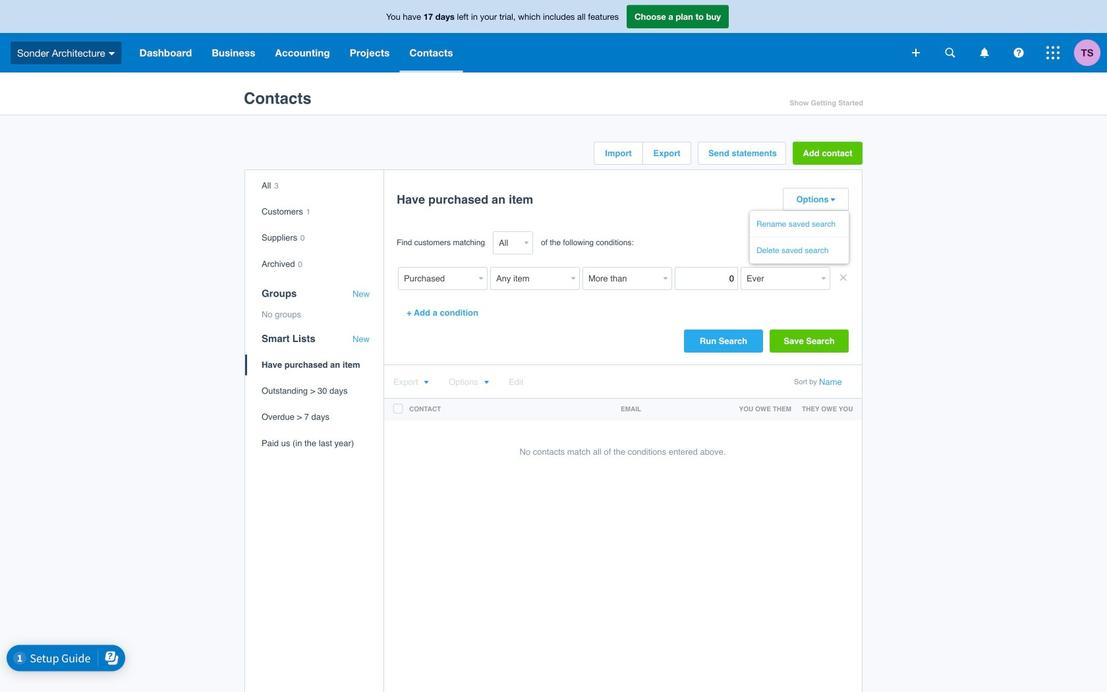 Task type: vqa. For each thing, say whether or not it's contained in the screenshot.
leftmost el image
yes



Task type: describe. For each thing, give the bounding box(es) containing it.
el image
[[484, 380, 489, 385]]

0 horizontal spatial el image
[[424, 380, 429, 385]]

0 vertical spatial el image
[[830, 198, 836, 202]]



Task type: locate. For each thing, give the bounding box(es) containing it.
svg image
[[1047, 46, 1060, 59], [946, 48, 955, 58], [981, 48, 989, 58], [1014, 48, 1024, 58], [912, 49, 920, 57], [109, 52, 115, 55]]

1 horizontal spatial el image
[[830, 198, 836, 202]]

banner
[[0, 0, 1107, 73]]

1 vertical spatial el image
[[424, 380, 429, 385]]

None text field
[[398, 267, 476, 290], [583, 267, 661, 290], [675, 267, 738, 290], [741, 267, 819, 290], [398, 267, 476, 290], [583, 267, 661, 290], [675, 267, 738, 290], [741, 267, 819, 290]]

None text field
[[490, 267, 568, 290]]

All text field
[[493, 231, 521, 254]]

el image
[[830, 198, 836, 202], [424, 380, 429, 385]]



